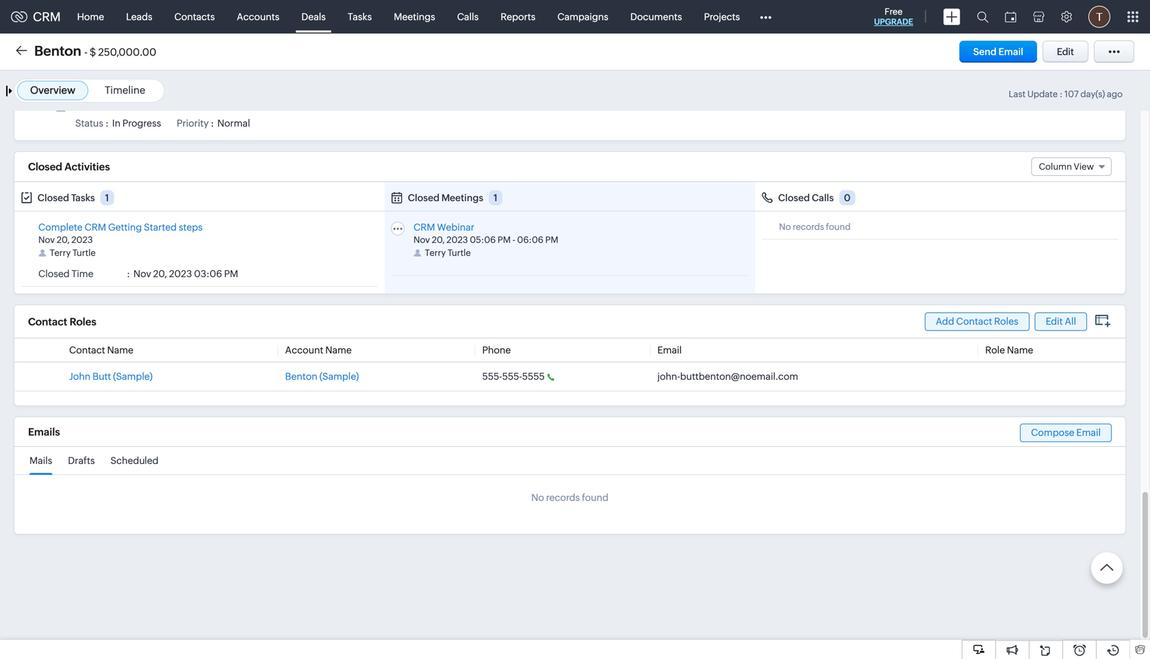 Task type: describe. For each thing, give the bounding box(es) containing it.
role
[[986, 345, 1005, 356]]

john-
[[658, 371, 681, 382]]

250,000.00
[[98, 46, 156, 58]]

add
[[936, 316, 955, 327]]

leads
[[126, 11, 152, 22]]

555-555-5555
[[483, 371, 545, 382]]

accounts
[[237, 11, 280, 22]]

nov 21, 2023
[[999, 100, 1055, 111]]

home
[[77, 11, 104, 22]]

records for scheduled
[[546, 492, 580, 503]]

: nov 20, 2023 03:06 pm
[[127, 269, 238, 280]]

benton (sample) link
[[285, 371, 359, 382]]

webinar
[[437, 222, 475, 233]]

contact for contact roles
[[28, 316, 67, 328]]

1 vertical spatial meetings
[[442, 193, 484, 203]]

deals link
[[291, 0, 337, 33]]

view
[[1074, 162, 1094, 172]]

name for account name
[[325, 345, 352, 356]]

email link
[[658, 345, 682, 356]]

crm link
[[11, 10, 61, 24]]

1 roles from the left
[[995, 316, 1019, 327]]

send email
[[974, 46, 1024, 57]]

crm inside complete crm getting started steps nov 20, 2023
[[85, 222, 106, 233]]

turtle for tasks
[[73, 248, 96, 258]]

: left 'in'
[[105, 118, 109, 129]]

Other Modules field
[[751, 6, 781, 28]]

projects link
[[693, 0, 751, 33]]

2 horizontal spatial contact
[[957, 316, 993, 327]]

projects
[[704, 11, 740, 22]]

03:06
[[194, 269, 222, 280]]

getting
[[108, 222, 142, 233]]

timeline link
[[105, 84, 145, 96]]

free upgrade
[[874, 7, 914, 26]]

2023 left 03:06
[[169, 269, 192, 280]]

05:06
[[470, 235, 496, 245]]

role name link
[[986, 345, 1034, 356]]

1 horizontal spatial pm
[[498, 235, 511, 245]]

closed tasks
[[37, 193, 95, 203]]

2 horizontal spatial 20,
[[432, 235, 445, 245]]

1 vertical spatial calls
[[812, 193, 834, 203]]

1 (sample) from the left
[[113, 371, 153, 382]]

overview link
[[30, 84, 75, 96]]

tasks inside tasks link
[[348, 11, 372, 22]]

nov down last
[[999, 100, 1017, 111]]

email for send email
[[999, 46, 1024, 57]]

send email button
[[960, 41, 1038, 63]]

1 horizontal spatial 20,
[[153, 269, 167, 280]]

account name link
[[285, 345, 352, 356]]

1 horizontal spatial -
[[513, 235, 516, 245]]

1 for tasks
[[105, 193, 109, 203]]

107
[[1065, 89, 1079, 99]]

day(s)
[[1081, 89, 1106, 99]]

2 horizontal spatial pm
[[546, 235, 559, 245]]

accounts link
[[226, 0, 291, 33]]

contacts
[[174, 11, 215, 22]]

overview
[[30, 84, 75, 96]]

06:06
[[517, 235, 544, 245]]

nov down "crm webinar" link
[[414, 235, 430, 245]]

1 555- from the left
[[483, 371, 502, 382]]

closed for closed tasks
[[37, 193, 69, 203]]

benton (sample)
[[285, 371, 359, 382]]

name for role name
[[1007, 345, 1034, 356]]

butt
[[93, 371, 111, 382]]

deals
[[302, 11, 326, 22]]

crm webinar
[[414, 222, 475, 233]]

search element
[[969, 0, 997, 34]]

documents
[[631, 11, 682, 22]]

closed meetings
[[408, 193, 484, 203]]

all
[[1065, 316, 1077, 327]]

no records found for scheduled
[[532, 492, 609, 503]]

send
[[974, 46, 997, 57]]

turtle for meetings
[[448, 248, 471, 258]]

timeline
[[105, 84, 145, 96]]

status : in progress
[[75, 118, 161, 129]]

nov inside complete crm getting started steps nov 20, 2023
[[38, 235, 55, 245]]

add contact roles
[[936, 316, 1019, 327]]

terry turtle for meetings
[[425, 248, 471, 258]]

edit for edit
[[1057, 46, 1075, 57]]

contact roles
[[28, 316, 96, 328]]

john butt (sample) link
[[69, 371, 153, 382]]

buttbenton@noemail.com
[[680, 371, 799, 382]]

upgrade
[[874, 17, 914, 26]]

steps
[[179, 222, 203, 233]]

: left the 107
[[1060, 89, 1063, 99]]

update
[[1028, 89, 1058, 99]]

5555
[[522, 371, 545, 382]]

time
[[72, 269, 93, 280]]

emails
[[28, 426, 60, 438]]

2023 inside complete crm getting started steps nov 20, 2023
[[71, 235, 93, 245]]

campaigns link
[[547, 0, 620, 33]]

scheduled
[[110, 455, 159, 466]]

campaigns
[[558, 11, 609, 22]]

account name
[[285, 345, 352, 356]]

edit for edit all
[[1046, 316, 1063, 327]]

email for compose email
[[1077, 428, 1101, 438]]

crm for crm
[[33, 10, 61, 24]]

compose
[[1032, 428, 1075, 438]]

1 for meetings
[[494, 193, 498, 203]]

contact for contact name
[[69, 345, 105, 356]]

last update : 107 day(s) ago
[[1009, 89, 1123, 99]]

: down complete crm getting started steps nov 20, 2023
[[127, 269, 130, 280]]

edit button
[[1043, 41, 1089, 63]]

logo image
[[11, 11, 27, 22]]

contact name
[[69, 345, 134, 356]]



Task type: vqa. For each thing, say whether or not it's contained in the screenshot.
USERS AND CONTROL on the left of page
no



Task type: locate. For each thing, give the bounding box(es) containing it.
2023
[[1032, 100, 1055, 111], [71, 235, 93, 245], [447, 235, 468, 245], [169, 269, 192, 280]]

home link
[[66, 0, 115, 33]]

2 roles from the left
[[70, 316, 96, 328]]

2 (sample) from the left
[[320, 371, 359, 382]]

compose email
[[1032, 428, 1101, 438]]

1
[[105, 193, 109, 203], [494, 193, 498, 203]]

1 vertical spatial benton
[[285, 371, 318, 382]]

closed up complete
[[37, 193, 69, 203]]

0 horizontal spatial roles
[[70, 316, 96, 328]]

3 name from the left
[[1007, 345, 1034, 356]]

1 horizontal spatial benton
[[285, 371, 318, 382]]

benton down 'account' at bottom
[[285, 371, 318, 382]]

calls link
[[446, 0, 490, 33]]

complete
[[38, 222, 83, 233]]

found for scheduled
[[582, 492, 609, 503]]

terry turtle up closed time
[[50, 248, 96, 258]]

roles up contact name link
[[70, 316, 96, 328]]

0 horizontal spatial turtle
[[73, 248, 96, 258]]

0 horizontal spatial email
[[658, 345, 682, 356]]

progress
[[123, 118, 161, 129]]

crm right logo
[[33, 10, 61, 24]]

priority : normal
[[177, 118, 250, 129]]

1 horizontal spatial 1
[[494, 193, 498, 203]]

1 horizontal spatial records
[[793, 222, 825, 232]]

1 horizontal spatial calls
[[812, 193, 834, 203]]

0 vertical spatial no
[[779, 222, 791, 232]]

started
[[144, 222, 177, 233]]

crm left getting
[[85, 222, 106, 233]]

mails
[[29, 455, 52, 466]]

terry up closed time
[[50, 248, 71, 258]]

20, down "crm webinar" link
[[432, 235, 445, 245]]

21,
[[1019, 100, 1030, 111]]

name up benton (sample) link
[[325, 345, 352, 356]]

1 horizontal spatial crm
[[85, 222, 106, 233]]

terry for meetings
[[425, 248, 446, 258]]

complete crm getting started steps nov 20, 2023
[[38, 222, 203, 245]]

0 horizontal spatial meetings
[[394, 11, 435, 22]]

name for contact name
[[107, 345, 134, 356]]

benton for benton - $ 250,000.00
[[34, 43, 81, 59]]

meetings up webinar
[[442, 193, 484, 203]]

0 vertical spatial benton
[[34, 43, 81, 59]]

edit left all
[[1046, 316, 1063, 327]]

1 horizontal spatial no
[[779, 222, 791, 232]]

Column View field
[[1032, 158, 1112, 176]]

1 up 'nov 20, 2023 05:06 pm - 06:06 pm'
[[494, 193, 498, 203]]

closed up crm webinar
[[408, 193, 440, 203]]

$
[[90, 46, 96, 58]]

closed left time
[[38, 269, 70, 280]]

- left "$"
[[84, 46, 88, 58]]

0 horizontal spatial terry
[[50, 248, 71, 258]]

20, down started at top left
[[153, 269, 167, 280]]

0 horizontal spatial tasks
[[71, 193, 95, 203]]

normal
[[217, 118, 250, 129]]

calls inside calls link
[[457, 11, 479, 22]]

pm right '06:06'
[[546, 235, 559, 245]]

0 horizontal spatial no records found
[[532, 492, 609, 503]]

meetings
[[394, 11, 435, 22], [442, 193, 484, 203]]

records
[[793, 222, 825, 232], [546, 492, 580, 503]]

1 terry turtle from the left
[[50, 248, 96, 258]]

profile image
[[1089, 6, 1111, 28]]

role name
[[986, 345, 1034, 356]]

1 horizontal spatial turtle
[[448, 248, 471, 258]]

add contact roles link
[[925, 313, 1030, 331]]

column view
[[1039, 162, 1094, 172]]

closed left 0
[[779, 193, 810, 203]]

0 vertical spatial meetings
[[394, 11, 435, 22]]

column
[[1039, 162, 1072, 172]]

:
[[1060, 89, 1063, 99], [105, 118, 109, 129], [211, 118, 214, 129], [127, 269, 130, 280]]

2 1 from the left
[[494, 193, 498, 203]]

pm right 05:06
[[498, 235, 511, 245]]

terry down "crm webinar" link
[[425, 248, 446, 258]]

edit inside button
[[1057, 46, 1075, 57]]

phone link
[[483, 345, 511, 356]]

phone
[[483, 345, 511, 356]]

records for 0
[[793, 222, 825, 232]]

benton left "$"
[[34, 43, 81, 59]]

2 name from the left
[[325, 345, 352, 356]]

1 horizontal spatial roles
[[995, 316, 1019, 327]]

benton
[[34, 43, 81, 59], [285, 371, 318, 382]]

benton - $ 250,000.00
[[34, 43, 156, 59]]

closed
[[28, 161, 62, 173], [37, 193, 69, 203], [408, 193, 440, 203], [779, 193, 810, 203], [38, 269, 70, 280]]

0 horizontal spatial terry turtle
[[50, 248, 96, 258]]

email
[[999, 46, 1024, 57], [658, 345, 682, 356], [1077, 428, 1101, 438]]

555-
[[483, 371, 502, 382], [502, 371, 522, 382]]

email right send
[[999, 46, 1024, 57]]

tasks link
[[337, 0, 383, 33]]

1 horizontal spatial meetings
[[442, 193, 484, 203]]

closed up closed tasks
[[28, 161, 62, 173]]

1 vertical spatial tasks
[[71, 193, 95, 203]]

1 vertical spatial no records found
[[532, 492, 609, 503]]

edit
[[1057, 46, 1075, 57], [1046, 316, 1063, 327]]

pm right 03:06
[[224, 269, 238, 280]]

1 horizontal spatial contact
[[69, 345, 105, 356]]

contact up john
[[69, 345, 105, 356]]

benton for benton (sample)
[[285, 371, 318, 382]]

calls left reports at the left of page
[[457, 11, 479, 22]]

nov down complete
[[38, 235, 55, 245]]

0 horizontal spatial contact
[[28, 316, 67, 328]]

: right "priority"
[[211, 118, 214, 129]]

-
[[84, 46, 88, 58], [513, 235, 516, 245]]

1 horizontal spatial terry turtle
[[425, 248, 471, 258]]

priority
[[177, 118, 209, 129]]

2 555- from the left
[[502, 371, 522, 382]]

roles
[[995, 316, 1019, 327], [70, 316, 96, 328]]

edit all link
[[1035, 313, 1088, 331]]

2 terry turtle from the left
[[425, 248, 471, 258]]

0 horizontal spatial no
[[532, 492, 544, 503]]

ago
[[1107, 89, 1123, 99]]

- inside 'benton - $ 250,000.00'
[[84, 46, 88, 58]]

john-buttbenton@noemail.com
[[658, 371, 799, 382]]

documents link
[[620, 0, 693, 33]]

nov down complete crm getting started steps nov 20, 2023
[[133, 269, 151, 280]]

0 horizontal spatial calls
[[457, 11, 479, 22]]

no for scheduled
[[532, 492, 544, 503]]

create menu image
[[944, 9, 961, 25]]

contact down closed time
[[28, 316, 67, 328]]

tasks right deals link
[[348, 11, 372, 22]]

2 horizontal spatial email
[[1077, 428, 1101, 438]]

20,
[[57, 235, 70, 245], [432, 235, 445, 245], [153, 269, 167, 280]]

2 turtle from the left
[[448, 248, 471, 258]]

pm
[[498, 235, 511, 245], [546, 235, 559, 245], [224, 269, 238, 280]]

1 vertical spatial no
[[532, 492, 544, 503]]

1 horizontal spatial email
[[999, 46, 1024, 57]]

1 horizontal spatial name
[[325, 345, 352, 356]]

20, inside complete crm getting started steps nov 20, 2023
[[57, 235, 70, 245]]

0 horizontal spatial 1
[[105, 193, 109, 203]]

leads link
[[115, 0, 163, 33]]

1 horizontal spatial found
[[826, 222, 851, 232]]

1 horizontal spatial (sample)
[[320, 371, 359, 382]]

john
[[69, 371, 91, 382]]

last
[[1009, 89, 1026, 99]]

0 vertical spatial calls
[[457, 11, 479, 22]]

0 horizontal spatial 20,
[[57, 235, 70, 245]]

1 vertical spatial found
[[582, 492, 609, 503]]

email right compose
[[1077, 428, 1101, 438]]

1 vertical spatial records
[[546, 492, 580, 503]]

1 horizontal spatial tasks
[[348, 11, 372, 22]]

1 turtle from the left
[[73, 248, 96, 258]]

1 name from the left
[[107, 345, 134, 356]]

activities
[[65, 161, 110, 173]]

contact right the add
[[957, 316, 993, 327]]

2 terry from the left
[[425, 248, 446, 258]]

2023 down update
[[1032, 100, 1055, 111]]

calls left 0
[[812, 193, 834, 203]]

1 vertical spatial -
[[513, 235, 516, 245]]

crm for crm webinar
[[414, 222, 435, 233]]

closed calls
[[779, 193, 834, 203]]

edit all
[[1046, 316, 1077, 327]]

0
[[844, 193, 851, 203]]

20, down complete
[[57, 235, 70, 245]]

0 horizontal spatial crm
[[33, 10, 61, 24]]

meetings inside meetings link
[[394, 11, 435, 22]]

terry turtle for tasks
[[50, 248, 96, 258]]

found for 0
[[826, 222, 851, 232]]

0 vertical spatial tasks
[[348, 11, 372, 22]]

name right role
[[1007, 345, 1034, 356]]

crm left webinar
[[414, 222, 435, 233]]

nov 20, 2023 05:06 pm - 06:06 pm
[[414, 235, 559, 245]]

calendar image
[[1005, 11, 1017, 22]]

2023 down webinar
[[447, 235, 468, 245]]

reports link
[[490, 0, 547, 33]]

turtle up time
[[73, 248, 96, 258]]

profile element
[[1081, 0, 1119, 33]]

edit up last update : 107 day(s) ago
[[1057, 46, 1075, 57]]

1 terry from the left
[[50, 248, 71, 258]]

terry for tasks
[[50, 248, 71, 258]]

closed time
[[38, 269, 93, 280]]

2 horizontal spatial name
[[1007, 345, 1034, 356]]

2 vertical spatial email
[[1077, 428, 1101, 438]]

email up john-
[[658, 345, 682, 356]]

1 1 from the left
[[105, 193, 109, 203]]

1 horizontal spatial no records found
[[779, 222, 851, 232]]

(sample) down account name
[[320, 371, 359, 382]]

0 vertical spatial email
[[999, 46, 1024, 57]]

(sample) right "butt"
[[113, 371, 153, 382]]

john butt (sample)
[[69, 371, 153, 382]]

terry turtle down "crm webinar" link
[[425, 248, 471, 258]]

turtle down webinar
[[448, 248, 471, 258]]

1 horizontal spatial terry
[[425, 248, 446, 258]]

0 horizontal spatial records
[[546, 492, 580, 503]]

create menu element
[[936, 0, 969, 33]]

0 vertical spatial no records found
[[779, 222, 851, 232]]

0 horizontal spatial name
[[107, 345, 134, 356]]

0 vertical spatial found
[[826, 222, 851, 232]]

meetings link
[[383, 0, 446, 33]]

2023 down complete
[[71, 235, 93, 245]]

no for 0
[[779, 222, 791, 232]]

closed for closed calls
[[779, 193, 810, 203]]

tasks down activities
[[71, 193, 95, 203]]

no records found for 0
[[779, 222, 851, 232]]

1 vertical spatial email
[[658, 345, 682, 356]]

2 horizontal spatial crm
[[414, 222, 435, 233]]

found
[[826, 222, 851, 232], [582, 492, 609, 503]]

1 up the complete crm getting started steps link at the top left of page
[[105, 193, 109, 203]]

closed for closed activities
[[28, 161, 62, 173]]

0 horizontal spatial (sample)
[[113, 371, 153, 382]]

drafts
[[68, 455, 95, 466]]

0 vertical spatial edit
[[1057, 46, 1075, 57]]

status
[[75, 118, 103, 129]]

0 vertical spatial -
[[84, 46, 88, 58]]

- left '06:06'
[[513, 235, 516, 245]]

in
[[112, 118, 121, 129]]

0 horizontal spatial -
[[84, 46, 88, 58]]

closed activities
[[28, 161, 110, 173]]

meetings left calls link
[[394, 11, 435, 22]]

1 vertical spatial edit
[[1046, 316, 1063, 327]]

account
[[285, 345, 324, 356]]

contact name link
[[69, 345, 134, 356]]

tasks
[[348, 11, 372, 22], [71, 193, 95, 203]]

search image
[[977, 11, 989, 23]]

edit inside 'link'
[[1046, 316, 1063, 327]]

no
[[779, 222, 791, 232], [532, 492, 544, 503]]

0 vertical spatial records
[[793, 222, 825, 232]]

0 horizontal spatial pm
[[224, 269, 238, 280]]

reports
[[501, 11, 536, 22]]

closed for closed meetings
[[408, 193, 440, 203]]

name up john butt (sample) link on the left bottom
[[107, 345, 134, 356]]

contact
[[957, 316, 993, 327], [28, 316, 67, 328], [69, 345, 105, 356]]

roles up the role name link
[[995, 316, 1019, 327]]

0 horizontal spatial benton
[[34, 43, 81, 59]]

0 horizontal spatial found
[[582, 492, 609, 503]]

email inside button
[[999, 46, 1024, 57]]

complete crm getting started steps link
[[38, 222, 203, 233]]

closed for closed time
[[38, 269, 70, 280]]



